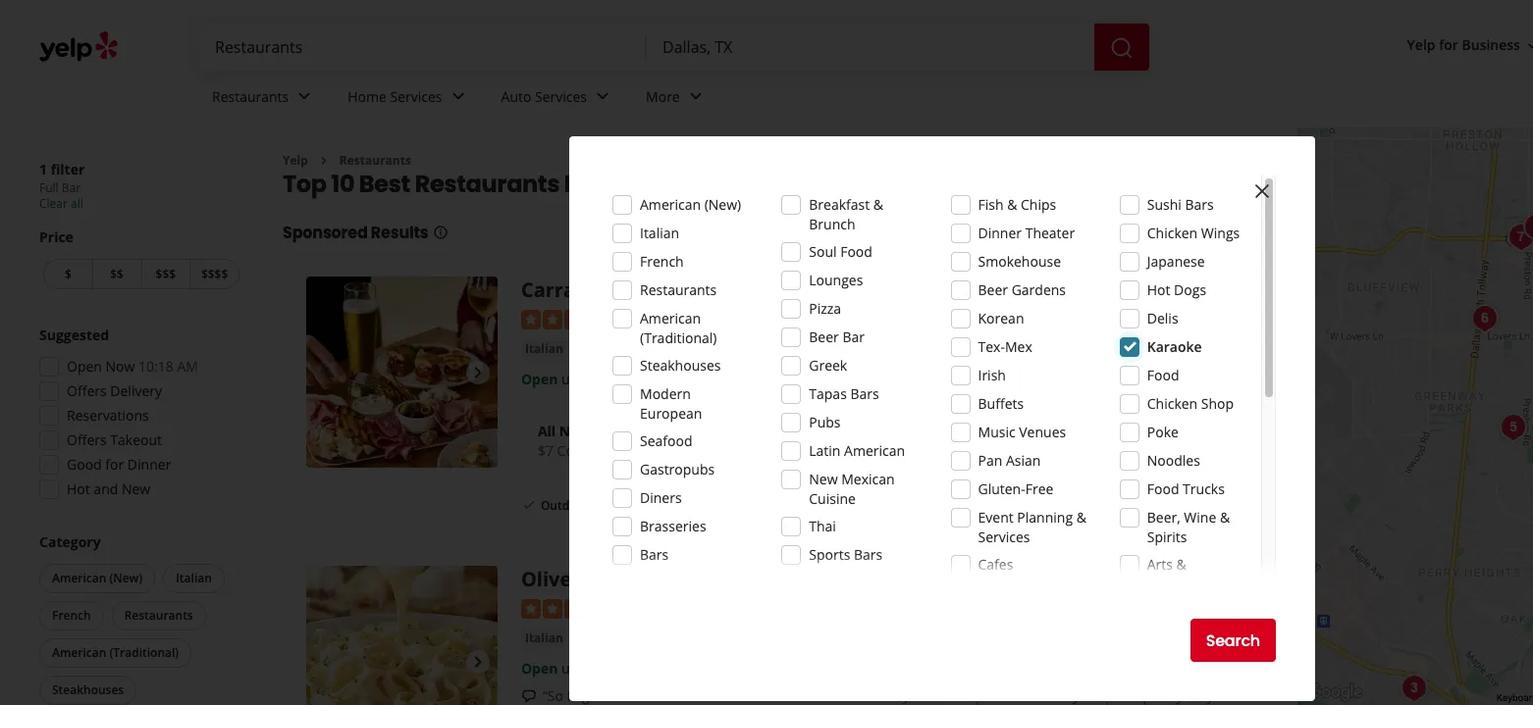Task type: describe. For each thing, give the bounding box(es) containing it.
search image
[[1111, 36, 1134, 59]]

grill
[[700, 277, 741, 304]]

seafood inside search dialog
[[640, 432, 693, 451]]

american inside button
[[52, 645, 106, 662]]

hot for hot and new
[[67, 480, 90, 499]]

0 vertical spatial food
[[841, 243, 873, 261]]

top 10 best restaurants near dallas, texas
[[283, 168, 780, 201]]

american left texas
[[640, 195, 701, 214]]

karaoke
[[1148, 338, 1202, 356]]

category group
[[35, 533, 244, 706]]

italian up (235
[[631, 277, 695, 304]]

breakfast & brunch
[[809, 195, 884, 234]]

full
[[39, 180, 59, 196]]

pubs
[[809, 413, 841, 432]]

16 checkmark v2 image
[[521, 497, 537, 513]]

slideshow element for olive garden italian restaurant
[[306, 567, 498, 706]]

2 italian link from the top
[[521, 629, 567, 649]]

mexican
[[842, 470, 895, 489]]

1 horizontal spatial restaurants link
[[340, 152, 411, 169]]

outdoor seating
[[541, 498, 633, 514]]

now
[[106, 357, 135, 376]]

american (new) button
[[39, 565, 155, 594]]

suggested
[[39, 326, 109, 345]]

olive garden italian restaurant
[[521, 567, 832, 593]]

keyboard button
[[1497, 692, 1534, 706]]

keyboard
[[1497, 693, 1534, 704]]

open down suggested
[[67, 357, 102, 376]]

i
[[567, 687, 571, 706]]

to
[[651, 687, 664, 706]]

$$$$ button
[[190, 259, 240, 290]]

reviews)
[[689, 309, 742, 327]]

chicken for chicken wings
[[1148, 224, 1198, 243]]

lounges
[[809, 271, 863, 290]]

hot and new
[[67, 480, 150, 499]]

carrabba's italian grill image
[[306, 277, 498, 469]]

beer for beer gardens
[[978, 281, 1008, 299]]

restaurants right 16 chevron right v2 image
[[340, 152, 411, 169]]

sponsored
[[283, 222, 368, 245]]

business categories element
[[196, 71, 1534, 128]]

$$$
[[156, 266, 176, 283]]

clear all link
[[39, 195, 83, 212]]

american (new) inside search dialog
[[640, 195, 742, 214]]

they
[[1156, 687, 1183, 706]]

delis
[[1148, 309, 1179, 328]]

arts & entertainment
[[1148, 556, 1240, 594]]

1 vertical spatial delivery
[[669, 498, 715, 514]]

24 chevron down v2 image for restaurants
[[293, 85, 316, 108]]

0 horizontal spatial olive
[[521, 567, 572, 593]]

italian down 3.6 star rating image
[[525, 341, 563, 357]]

and
[[94, 480, 118, 499]]

bars for tapas bars
[[851, 385, 879, 404]]

north dallas
[[638, 341, 718, 359]]

entertainment
[[1148, 575, 1240, 594]]

on
[[956, 687, 973, 706]]

tapas
[[809, 385, 847, 404]]

north
[[638, 341, 676, 359]]

new mexican cuisine
[[809, 470, 895, 509]]

trucks
[[1183, 480, 1225, 499]]

cocktails.
[[557, 442, 618, 460]]

carrabba's italian grill link
[[521, 277, 741, 304]]

garden
[[577, 567, 649, 593]]

rodeo goat image
[[1396, 670, 1435, 706]]

1 filter full bar clear all
[[39, 160, 85, 212]]

16 checkmark v2 image
[[649, 497, 665, 513]]

24 chevron down v2 image for home services
[[446, 85, 470, 108]]

gastropubs
[[640, 461, 715, 479]]

10:00 for italian
[[594, 370, 629, 389]]

seafood button
[[575, 340, 630, 359]]

restaurants inside search dialog
[[640, 281, 717, 299]]

bars for sports bars
[[854, 546, 883, 565]]

offers for offers takeout
[[67, 431, 107, 450]]

olive garden italian restaurant link
[[521, 567, 832, 593]]

event planning & services
[[978, 509, 1087, 547]]

0 horizontal spatial 16 info v2 image
[[433, 225, 448, 241]]

next image
[[466, 651, 490, 674]]

spirits
[[1148, 528, 1188, 547]]

the honor bar image
[[1495, 408, 1534, 448]]

$
[[65, 266, 71, 283]]

services for auto services
[[535, 87, 587, 106]]

open for carrabba's italian grill
[[521, 370, 558, 389]]

dinner inside search dialog
[[978, 224, 1022, 243]]

breakfast
[[809, 195, 870, 214]]

hour!
[[642, 422, 680, 441]]

clear
[[39, 195, 68, 212]]

beer for beer bar
[[809, 328, 839, 347]]

olive garden italian restaurant image
[[306, 567, 498, 706]]

modern european
[[640, 385, 702, 423]]

"so
[[543, 687, 564, 706]]

2 $7 from the left
[[621, 442, 637, 460]]

near
[[564, 168, 621, 201]]

& for arts
[[1177, 556, 1187, 574]]

yelp for business
[[1408, 36, 1521, 54]]

beer, wine & spirits
[[1148, 509, 1230, 547]]

thai
[[809, 517, 836, 536]]

fish & chips
[[978, 195, 1057, 214]]

dallas
[[679, 341, 718, 359]]

1 vertical spatial dinner
[[128, 456, 171, 474]]

american (new) inside button
[[52, 570, 143, 587]]

auto
[[501, 87, 532, 106]]

chicken for chicken shop
[[1148, 395, 1198, 413]]

pm for italian
[[633, 370, 653, 389]]

more link
[[630, 71, 723, 128]]

"so i again came to olive garden. there service has always been on point. yesterday for pick up they only
[[543, 687, 1214, 706]]

google image
[[1303, 680, 1367, 706]]

pm for garden
[[633, 659, 653, 678]]

previous image
[[314, 361, 338, 385]]

for inside "so i again came to olive garden. there service has always been on point. yesterday for pick up they only
[[1084, 687, 1102, 706]]

always
[[874, 687, 917, 706]]

offers delivery
[[67, 382, 162, 401]]

american (traditional) button
[[39, 639, 192, 669]]

7pm
[[692, 442, 720, 460]]

bar inside the 1 filter full bar clear all
[[62, 180, 81, 196]]

point.
[[976, 687, 1013, 706]]

new inside new mexican cuisine
[[809, 470, 838, 489]]

read
[[767, 442, 800, 460]]

restaurant
[[723, 567, 832, 593]]

offers takeout
[[67, 431, 162, 450]]

new inside all new happy hour! $7 cocktails. $7 bites. 4-7pm daily. read more
[[559, 422, 590, 441]]

up
[[1135, 687, 1152, 706]]

home
[[348, 87, 387, 106]]

until for olive
[[562, 659, 590, 678]]

restaurants down auto
[[415, 168, 560, 201]]

3.6
[[635, 309, 655, 327]]

10
[[331, 168, 355, 201]]

noodles
[[1148, 452, 1201, 470]]

price group
[[39, 228, 244, 294]]

results
[[371, 222, 429, 245]]

food for food
[[1148, 366, 1180, 385]]

map region
[[1236, 0, 1534, 706]]

24 chevron down v2 image for auto services
[[591, 85, 615, 108]]

brasseries
[[640, 517, 707, 536]]

yelp for business button
[[1400, 28, 1534, 63]]

top
[[283, 168, 327, 201]]

steakhouses inside search dialog
[[640, 356, 721, 375]]

$$$ button
[[141, 259, 190, 290]]

pick
[[1106, 687, 1132, 706]]

steakhouses inside button
[[52, 682, 124, 699]]

beer gardens
[[978, 281, 1066, 299]]

16 chevron down v2 image
[[1525, 38, 1534, 54]]

tex-
[[978, 338, 1005, 356]]

auto services link
[[486, 71, 630, 128]]

greek
[[809, 356, 848, 375]]

1 vertical spatial italian button
[[163, 565, 225, 594]]

am
[[177, 357, 198, 376]]

garden.
[[704, 687, 755, 706]]

bars up olive garden italian restaurant
[[640, 546, 669, 565]]



Task type: locate. For each thing, give the bounding box(es) containing it.
2 open until 10:00 pm from the top
[[521, 659, 653, 678]]

restaurants up american (traditional) button
[[124, 608, 193, 624]]

italian button down 3.1 star rating image
[[521, 629, 567, 649]]

(new) up restaurants button
[[109, 570, 143, 587]]

french inside button
[[52, 608, 91, 624]]

american (new) up grill
[[640, 195, 742, 214]]

1 vertical spatial until
[[562, 659, 590, 678]]

(traditional) inside button
[[109, 645, 179, 662]]

olive inside "so i again came to olive garden. there service has always been on point. yesterday for pick up they only
[[668, 687, 700, 706]]

chicken
[[1148, 224, 1198, 243], [1148, 395, 1198, 413]]

1 vertical spatial hot
[[67, 480, 90, 499]]

carrabba's italian grill
[[521, 277, 741, 304]]

(new) inside search dialog
[[705, 195, 742, 214]]

chicken up "poke"
[[1148, 395, 1198, 413]]

daily.
[[724, 442, 759, 460]]

1 vertical spatial open until 10:00 pm
[[521, 659, 653, 678]]

2 vertical spatial italian button
[[521, 629, 567, 649]]

(traditional) down (235
[[640, 329, 717, 348]]

gardens
[[1012, 281, 1066, 299]]

for
[[1440, 36, 1459, 54], [105, 456, 124, 474], [1084, 687, 1102, 706]]

3.1 star rating image
[[521, 600, 627, 619]]

0 vertical spatial delivery
[[110, 382, 162, 401]]

1 vertical spatial 10:00
[[594, 659, 629, 678]]

slideshow element
[[306, 277, 498, 469], [306, 567, 498, 706]]

0 horizontal spatial (traditional)
[[109, 645, 179, 662]]

category
[[39, 533, 101, 552]]

& right wine
[[1220, 509, 1230, 527]]

24 chevron down v2 image left home
[[293, 85, 316, 108]]

1 horizontal spatial (new)
[[705, 195, 742, 214]]

reservations
[[67, 407, 149, 425]]

slideshow element for carrabba's italian grill
[[306, 277, 498, 469]]

dogs
[[1174, 281, 1207, 299]]

open for olive garden italian restaurant
[[521, 659, 558, 678]]

french down american (new) button
[[52, 608, 91, 624]]

1 vertical spatial pm
[[633, 659, 653, 678]]

open up all
[[521, 370, 558, 389]]

french inside search dialog
[[640, 252, 684, 271]]

& inside 'arts & entertainment'
[[1177, 556, 1187, 574]]

american up mexican
[[844, 442, 905, 461]]

16 info v2 image right sushi bars
[[1243, 180, 1258, 196]]

0 vertical spatial italian link
[[521, 340, 567, 359]]

services for home services
[[390, 87, 442, 106]]

0 horizontal spatial dinner
[[128, 456, 171, 474]]

bars up chicken wings in the top of the page
[[1186, 195, 1214, 214]]

1 horizontal spatial seafood
[[640, 432, 693, 451]]

cuisine
[[809, 490, 856, 509]]

2 pm from the top
[[633, 659, 653, 678]]

0 vertical spatial french
[[640, 252, 684, 271]]

0 vertical spatial bar
[[62, 180, 81, 196]]

food right soul
[[841, 243, 873, 261]]

il bracco image
[[1518, 208, 1534, 247]]

1 vertical spatial yelp
[[283, 152, 308, 169]]

1 vertical spatial restaurants link
[[340, 152, 411, 169]]

open until 10:00 pm
[[521, 370, 653, 389], [521, 659, 653, 678]]

group
[[33, 326, 244, 506]]

hot for hot dogs
[[1148, 281, 1171, 299]]

& right 'planning'
[[1077, 509, 1087, 527]]

0 horizontal spatial new
[[122, 480, 150, 499]]

0 vertical spatial (traditional)
[[640, 329, 717, 348]]

event
[[978, 509, 1014, 527]]

1 vertical spatial bar
[[843, 328, 865, 347]]

0 vertical spatial restaurants link
[[196, 71, 332, 128]]

food down karaoke on the right
[[1148, 366, 1180, 385]]

close image
[[1251, 179, 1274, 203]]

italian link down 3.6 star rating image
[[521, 340, 567, 359]]

italian up restaurants button
[[176, 570, 212, 587]]

0 vertical spatial (new)
[[705, 195, 742, 214]]

$ button
[[43, 259, 92, 290]]

& right fish
[[1008, 195, 1018, 214]]

0 horizontal spatial $7
[[538, 442, 554, 460]]

0 vertical spatial yelp
[[1408, 36, 1436, 54]]

24 chevron down v2 image inside more link
[[684, 85, 708, 108]]

latin american
[[809, 442, 905, 461]]

0 horizontal spatial for
[[105, 456, 124, 474]]

1 vertical spatial italian link
[[521, 629, 567, 649]]

american (new) down category in the bottom of the page
[[52, 570, 143, 587]]

pizza
[[809, 299, 842, 318]]

0 vertical spatial american (new)
[[640, 195, 742, 214]]

open until 10:00 pm up the again
[[521, 659, 653, 678]]

1 slideshow element from the top
[[306, 277, 498, 469]]

new up the cocktails.
[[559, 422, 590, 441]]

again
[[575, 687, 609, 706]]

wings
[[1202, 224, 1240, 243]]

1 horizontal spatial yelp
[[1408, 36, 1436, 54]]

italian inside category group
[[176, 570, 212, 587]]

bar down filter
[[62, 180, 81, 196]]

beer,
[[1148, 509, 1181, 527]]

1 vertical spatial american (traditional)
[[52, 645, 179, 662]]

good
[[67, 456, 102, 474]]

0 vertical spatial 16 info v2 image
[[1243, 180, 1258, 196]]

0 vertical spatial hot
[[1148, 281, 1171, 299]]

restaurants link right 16 chevron right v2 image
[[340, 152, 411, 169]]

hot up delis
[[1148, 281, 1171, 299]]

next image
[[466, 361, 490, 385]]

bites.
[[641, 442, 676, 460]]

american (traditional) inside search dialog
[[640, 309, 717, 348]]

olive right to
[[668, 687, 700, 706]]

olive
[[521, 567, 572, 593], [668, 687, 700, 706]]

$7 down all
[[538, 442, 554, 460]]

open until 10:00 pm for carrabba's
[[521, 370, 653, 389]]

24 chevron down v2 image right the auto services
[[591, 85, 615, 108]]

dinner down takeout
[[128, 456, 171, 474]]

chicken up japanese
[[1148, 224, 1198, 243]]

beer bar
[[809, 328, 865, 347]]

american (traditional)
[[640, 309, 717, 348], [52, 645, 179, 662]]

1 horizontal spatial french
[[640, 252, 684, 271]]

& inside the event planning & services
[[1077, 509, 1087, 527]]

1 horizontal spatial american (traditional)
[[640, 309, 717, 348]]

0 vertical spatial slideshow element
[[306, 277, 498, 469]]

offers for offers delivery
[[67, 382, 107, 401]]

delivery down open now 10:18 am
[[110, 382, 162, 401]]

1 vertical spatial steakhouses
[[52, 682, 124, 699]]

american up north dallas
[[640, 309, 701, 328]]

1 vertical spatial american (new)
[[52, 570, 143, 587]]

sushi bars
[[1148, 195, 1214, 214]]

venues
[[1019, 423, 1066, 442]]

24 chevron down v2 image inside home services link
[[446, 85, 470, 108]]

2 vertical spatial for
[[1084, 687, 1102, 706]]

& for fish
[[1008, 195, 1018, 214]]

italian link down 3.1 star rating image
[[521, 629, 567, 649]]

1 vertical spatial food
[[1148, 366, 1180, 385]]

until
[[562, 370, 590, 389], [562, 659, 590, 678]]

0 vertical spatial open until 10:00 pm
[[521, 370, 653, 389]]

pm down north
[[633, 370, 653, 389]]

0 horizontal spatial bar
[[62, 180, 81, 196]]

italian down dallas,
[[640, 224, 680, 243]]

french up carrabba's italian grill
[[640, 252, 684, 271]]

chips
[[1021, 195, 1057, 214]]

3.6 star rating image
[[521, 310, 627, 330]]

beer down pizza
[[809, 328, 839, 347]]

0 horizontal spatial hot
[[67, 480, 90, 499]]

happy
[[594, 422, 638, 441]]

food trucks
[[1148, 480, 1225, 499]]

restaurants up (235
[[640, 281, 717, 299]]

10:00 for garden
[[594, 659, 629, 678]]

1 10:00 from the top
[[594, 370, 629, 389]]

offers up reservations
[[67, 382, 107, 401]]

all
[[538, 422, 556, 441]]

pan asian
[[978, 452, 1041, 470]]

2 10:00 from the top
[[594, 659, 629, 678]]

1 chicken from the top
[[1148, 224, 1198, 243]]

mex
[[1005, 338, 1033, 356]]

european
[[640, 405, 702, 423]]

yelp inside button
[[1408, 36, 1436, 54]]

restaurants inside button
[[124, 608, 193, 624]]

(traditional) inside search dialog
[[640, 329, 717, 348]]

0 horizontal spatial steakhouses
[[52, 682, 124, 699]]

0 vertical spatial chicken
[[1148, 224, 1198, 243]]

$$ button
[[92, 259, 141, 290]]

korean
[[978, 309, 1025, 328]]

2 horizontal spatial new
[[809, 470, 838, 489]]

dinner down fish
[[978, 224, 1022, 243]]

steakhouses
[[640, 356, 721, 375], [52, 682, 124, 699]]

previous image
[[314, 651, 338, 674]]

smokehouse
[[978, 252, 1061, 271]]

(traditional) down restaurants button
[[109, 645, 179, 662]]

& for breakfast
[[874, 195, 884, 214]]

1 vertical spatial olive
[[668, 687, 700, 706]]

1 horizontal spatial olive
[[668, 687, 700, 706]]

1 horizontal spatial 16 info v2 image
[[1243, 180, 1258, 196]]

1 horizontal spatial steakhouses
[[640, 356, 721, 375]]

1 vertical spatial slideshow element
[[306, 567, 498, 706]]

2 slideshow element from the top
[[306, 567, 498, 706]]

planning
[[1018, 509, 1073, 527]]

10:18
[[139, 357, 174, 376]]

american (traditional) inside american (traditional) button
[[52, 645, 179, 662]]

24 chevron down v2 image inside the auto services link
[[591, 85, 615, 108]]

0 vertical spatial seafood
[[579, 341, 626, 357]]

business
[[1463, 36, 1521, 54]]

16 info v2 image
[[1243, 180, 1258, 196], [433, 225, 448, 241]]

0 horizontal spatial french
[[52, 608, 91, 624]]

pm up came
[[633, 659, 653, 678]]

restaurants link up yelp link at the left top of page
[[196, 71, 332, 128]]

0 horizontal spatial american (new)
[[52, 570, 143, 587]]

16 chevron right v2 image
[[316, 153, 332, 169]]

yelp left business
[[1408, 36, 1436, 54]]

group containing suggested
[[33, 326, 244, 506]]

2 chicken from the top
[[1148, 395, 1198, 413]]

open until 10:00 pm for olive
[[521, 659, 653, 678]]

(traditional)
[[640, 329, 717, 348], [109, 645, 179, 662]]

1 italian link from the top
[[521, 340, 567, 359]]

1 horizontal spatial american (new)
[[640, 195, 742, 214]]

0 vertical spatial dinner
[[978, 224, 1022, 243]]

offers up good
[[67, 431, 107, 450]]

yelp for yelp link at the left top of page
[[283, 152, 308, 169]]

10:00 up came
[[594, 659, 629, 678]]

beer up the korean
[[978, 281, 1008, 299]]

for for dinner
[[105, 456, 124, 474]]

0 horizontal spatial beer
[[809, 328, 839, 347]]

new up cuisine
[[809, 470, 838, 489]]

bars right tapas
[[851, 385, 879, 404]]

1 vertical spatial chicken
[[1148, 395, 1198, 413]]

hudson house image
[[1466, 299, 1506, 339]]

0 vertical spatial italian button
[[521, 340, 567, 359]]

0 horizontal spatial (new)
[[109, 570, 143, 587]]

italian button up restaurants button
[[163, 565, 225, 594]]

food up beer,
[[1148, 480, 1180, 499]]

restaurants
[[212, 87, 289, 106], [340, 152, 411, 169], [415, 168, 560, 201], [640, 281, 717, 299], [124, 608, 193, 624]]

for left business
[[1440, 36, 1459, 54]]

chicken shop
[[1148, 395, 1234, 413]]

wine
[[1184, 509, 1217, 527]]

0 vertical spatial beer
[[978, 281, 1008, 299]]

& inside the beer, wine & spirits
[[1220, 509, 1230, 527]]

2 until from the top
[[562, 659, 590, 678]]

for inside yelp for business button
[[1440, 36, 1459, 54]]

3 24 chevron down v2 image from the left
[[591, 85, 615, 108]]

2 offers from the top
[[67, 431, 107, 450]]

0 horizontal spatial seafood
[[579, 341, 626, 357]]

services right auto
[[535, 87, 587, 106]]

soul food
[[809, 243, 873, 261]]

services right home
[[390, 87, 442, 106]]

1 vertical spatial 16 info v2 image
[[433, 225, 448, 241]]

2 24 chevron down v2 image from the left
[[446, 85, 470, 108]]

1 vertical spatial beer
[[809, 328, 839, 347]]

yelp link
[[283, 152, 308, 169]]

& right 'arts'
[[1177, 556, 1187, 574]]

delivery
[[110, 382, 162, 401], [669, 498, 715, 514]]

16 info v2 image right the results
[[433, 225, 448, 241]]

0 vertical spatial steakhouses
[[640, 356, 721, 375]]

10:00
[[594, 370, 629, 389], [594, 659, 629, 678]]

1 horizontal spatial services
[[535, 87, 587, 106]]

24 chevron down v2 image right more
[[684, 85, 708, 108]]

1 vertical spatial (traditional)
[[109, 645, 179, 662]]

& right breakfast
[[874, 195, 884, 214]]

0 vertical spatial offers
[[67, 382, 107, 401]]

bar inside search dialog
[[843, 328, 865, 347]]

2 vertical spatial food
[[1148, 480, 1180, 499]]

for for business
[[1440, 36, 1459, 54]]

seafood link
[[575, 340, 630, 359]]

1 horizontal spatial bar
[[843, 328, 865, 347]]

hot inside search dialog
[[1148, 281, 1171, 299]]

until for carrabba's
[[562, 370, 590, 389]]

1 horizontal spatial (traditional)
[[640, 329, 717, 348]]

search dialog
[[0, 0, 1534, 706]]

services down event
[[978, 528, 1031, 547]]

pan
[[978, 452, 1003, 470]]

bar up greek
[[843, 328, 865, 347]]

all
[[71, 195, 83, 212]]

4 24 chevron down v2 image from the left
[[684, 85, 708, 108]]

1 horizontal spatial delivery
[[669, 498, 715, 514]]

steakhouses up modern
[[640, 356, 721, 375]]

tapas bars
[[809, 385, 879, 404]]

1 horizontal spatial new
[[559, 422, 590, 441]]

0 vertical spatial american (traditional)
[[640, 309, 717, 348]]

None search field
[[199, 24, 1154, 71]]

for left pick
[[1084, 687, 1102, 706]]

24 chevron down v2 image for more
[[684, 85, 708, 108]]

0 horizontal spatial yelp
[[283, 152, 308, 169]]

french
[[640, 252, 684, 271], [52, 608, 91, 624]]

sports
[[809, 546, 851, 565]]

restaurants inside business categories element
[[212, 87, 289, 106]]

service
[[799, 687, 844, 706]]

italian down brasseries
[[654, 567, 717, 593]]

auto services
[[501, 87, 587, 106]]

0 vertical spatial for
[[1440, 36, 1459, 54]]

yelp for yelp for business
[[1408, 36, 1436, 54]]

american down category in the bottom of the page
[[52, 570, 106, 587]]

new
[[559, 422, 590, 441], [809, 470, 838, 489], [122, 480, 150, 499]]

2 horizontal spatial for
[[1440, 36, 1459, 54]]

1 horizontal spatial hot
[[1148, 281, 1171, 299]]

& inside breakfast & brunch
[[874, 195, 884, 214]]

italian down 3.1 star rating image
[[525, 630, 563, 647]]

$$
[[110, 266, 124, 283]]

1 horizontal spatial for
[[1084, 687, 1102, 706]]

10:00 down seafood button
[[594, 370, 629, 389]]

services
[[390, 87, 442, 106], [535, 87, 587, 106], [978, 528, 1031, 547]]

hot down good
[[67, 480, 90, 499]]

yelp
[[1408, 36, 1436, 54], [283, 152, 308, 169]]

american
[[640, 195, 701, 214], [640, 309, 701, 328], [844, 442, 905, 461], [52, 570, 106, 587], [52, 645, 106, 662]]

1 24 chevron down v2 image from the left
[[293, 85, 316, 108]]

24 chevron down v2 image left auto
[[446, 85, 470, 108]]

seafood down 3.6 star rating image
[[579, 341, 626, 357]]

italian button down 3.6 star rating image
[[521, 340, 567, 359]]

sponsored results
[[283, 222, 429, 245]]

for down offers takeout
[[105, 456, 124, 474]]

bars right sports
[[854, 546, 883, 565]]

0 vertical spatial olive
[[521, 567, 572, 593]]

1 vertical spatial french
[[52, 608, 91, 624]]

1 offers from the top
[[67, 382, 107, 401]]

(new) inside button
[[109, 570, 143, 587]]

24 chevron down v2 image
[[293, 85, 316, 108], [446, 85, 470, 108], [591, 85, 615, 108], [684, 85, 708, 108]]

1 vertical spatial (new)
[[109, 570, 143, 587]]

0 vertical spatial 10:00
[[594, 370, 629, 389]]

1 open until 10:00 pm from the top
[[521, 370, 653, 389]]

0 horizontal spatial american (traditional)
[[52, 645, 179, 662]]

new down good for dinner
[[122, 480, 150, 499]]

16 speech v2 image
[[521, 690, 537, 705]]

american down french button
[[52, 645, 106, 662]]

seafood down european
[[640, 432, 693, 451]]

asian
[[1006, 452, 1041, 470]]

gluten-free
[[978, 480, 1054, 499]]

0 horizontal spatial restaurants link
[[196, 71, 332, 128]]

steakhouses down american (traditional) button
[[52, 682, 124, 699]]

1 until from the top
[[562, 370, 590, 389]]

sushi
[[1148, 195, 1182, 214]]

open until 10:00 pm down seafood link
[[521, 370, 653, 389]]

0 vertical spatial until
[[562, 370, 590, 389]]

$7 down happy
[[621, 442, 637, 460]]

american inside button
[[52, 570, 106, 587]]

1 vertical spatial offers
[[67, 431, 107, 450]]

1 pm from the top
[[633, 370, 653, 389]]

soul
[[809, 243, 837, 261]]

restaurants up yelp link at the left top of page
[[212, 87, 289, 106]]

came
[[613, 687, 648, 706]]

1 vertical spatial seafood
[[640, 432, 693, 451]]

outdoor
[[541, 498, 589, 514]]

restaurants button
[[112, 602, 206, 631]]

home services link
[[332, 71, 486, 128]]

french button
[[39, 602, 104, 631]]

malai kitchen image
[[1503, 218, 1534, 257]]

olive up 3.1 star rating image
[[521, 567, 572, 593]]

2 horizontal spatial services
[[978, 528, 1031, 547]]

italian inside search dialog
[[640, 224, 680, 243]]

hot
[[1148, 281, 1171, 299], [67, 480, 90, 499]]

best
[[359, 168, 410, 201]]

0 horizontal spatial services
[[390, 87, 442, 106]]

1 vertical spatial for
[[105, 456, 124, 474]]

0 vertical spatial pm
[[633, 370, 653, 389]]

1 horizontal spatial beer
[[978, 281, 1008, 299]]

bars for sushi bars
[[1186, 195, 1214, 214]]

open up "so
[[521, 659, 558, 678]]

until up i
[[562, 659, 590, 678]]

1 horizontal spatial dinner
[[978, 224, 1022, 243]]

yelp left 16 chevron right v2 image
[[283, 152, 308, 169]]

(new) up grill
[[705, 195, 742, 214]]

food for food trucks
[[1148, 480, 1180, 499]]

seafood inside button
[[579, 341, 626, 357]]

0 horizontal spatial delivery
[[110, 382, 162, 401]]

1 horizontal spatial $7
[[621, 442, 637, 460]]

&
[[874, 195, 884, 214], [1008, 195, 1018, 214], [1077, 509, 1087, 527], [1220, 509, 1230, 527], [1177, 556, 1187, 574]]

delivery up brasseries
[[669, 498, 715, 514]]

dinner theater
[[978, 224, 1075, 243]]

until down seafood button
[[562, 370, 590, 389]]

cafes
[[978, 556, 1014, 574]]

1 $7 from the left
[[538, 442, 554, 460]]

services inside the event planning & services
[[978, 528, 1031, 547]]



Task type: vqa. For each thing, say whether or not it's contained in the screenshot.
Map region
yes



